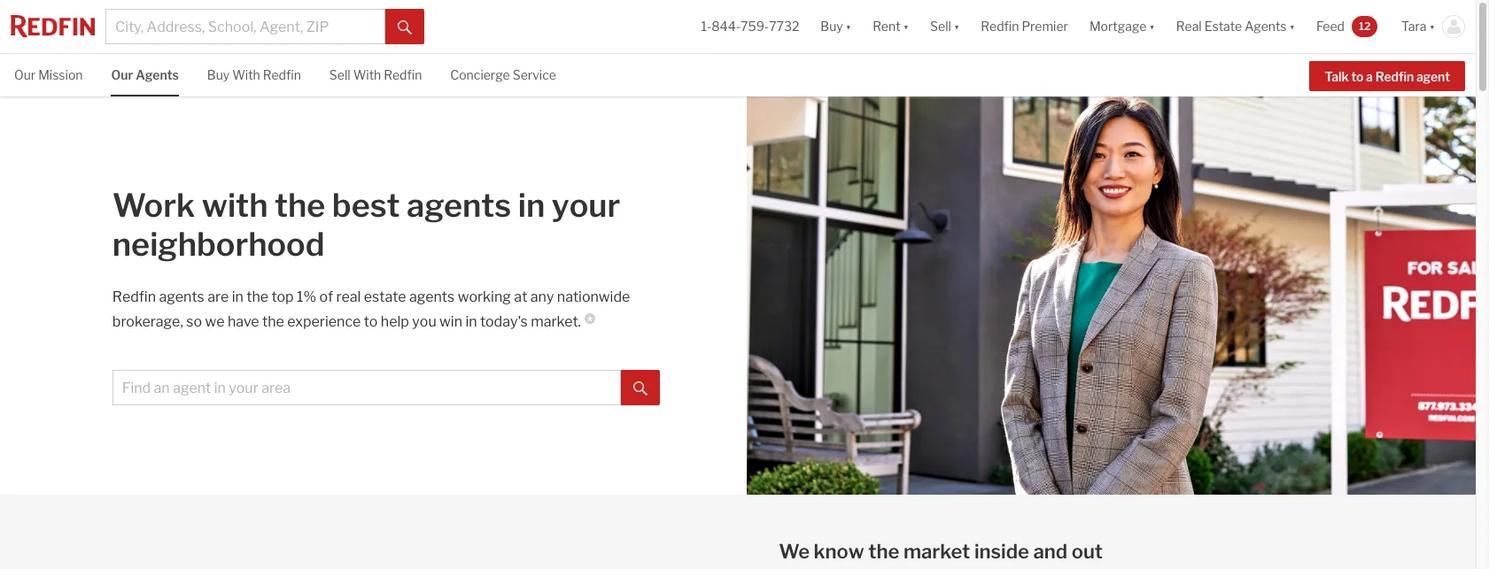 Task type: describe. For each thing, give the bounding box(es) containing it.
win
[[440, 314, 462, 331]]

our agents link
[[111, 54, 179, 94]]

▾ for buy ▾
[[846, 19, 852, 34]]

mortgage ▾
[[1090, 19, 1155, 34]]

talk to a redfin agent
[[1325, 69, 1450, 84]]

out
[[1072, 541, 1103, 564]]

work with the best agents in your neighborhood
[[112, 186, 620, 264]]

rent ▾
[[873, 19, 909, 34]]

12
[[1359, 19, 1371, 33]]

so
[[186, 314, 202, 331]]

1-844-759-7732
[[701, 19, 799, 34]]

in inside work with the best agents in your neighborhood
[[518, 186, 545, 225]]

1%
[[297, 289, 316, 306]]

concierge
[[450, 67, 510, 82]]

our mission link
[[14, 54, 83, 94]]

help
[[381, 314, 409, 331]]

market.
[[531, 314, 581, 331]]

City, Address, School, Agent, ZIP search field
[[105, 9, 385, 44]]

are
[[208, 289, 229, 306]]

market
[[904, 541, 970, 564]]

know
[[814, 541, 864, 564]]

our for our agents
[[111, 67, 133, 82]]

with
[[202, 186, 268, 225]]

estate
[[1205, 19, 1242, 34]]

submit search image for find an agent in your area search field
[[634, 382, 648, 396]]

we
[[205, 314, 225, 331]]

1-
[[701, 19, 712, 34]]

0 horizontal spatial agents
[[136, 67, 179, 82]]

to inside button
[[1351, 69, 1364, 84]]

tara ▾
[[1402, 19, 1435, 34]]

759-
[[741, 19, 769, 34]]

buy for buy ▾
[[821, 19, 843, 34]]

the down top
[[262, 314, 284, 331]]

rent ▾ button
[[862, 0, 920, 53]]

experience
[[287, 314, 361, 331]]

▾ for rent ▾
[[903, 19, 909, 34]]

redfin inside talk to a redfin agent button
[[1376, 69, 1414, 84]]

rent
[[873, 19, 901, 34]]

we
[[779, 541, 810, 564]]

redfin inside redfin agents are in the top 1% of real estate agents working at any nationwide brokerage, so we have the experience to help you win in today's market.
[[112, 289, 156, 306]]

with for buy
[[232, 67, 260, 82]]

concierge service
[[450, 67, 556, 82]]

mortgage
[[1090, 19, 1147, 34]]

real estate agents ▾
[[1176, 19, 1295, 34]]

redfin inside sell with redfin link
[[384, 67, 422, 82]]

buy ▾ button
[[821, 0, 852, 53]]

redfin agents are in the top 1% of real estate agents working at any nationwide brokerage, so we have the experience to help you win in today's market.
[[112, 289, 630, 331]]

our mission
[[14, 67, 83, 82]]

work
[[112, 186, 195, 225]]

you
[[412, 314, 436, 331]]

we know the market inside and out
[[779, 541, 1103, 564]]

2 vertical spatial in
[[465, 314, 477, 331]]

sell ▾ button
[[920, 0, 970, 53]]

mission
[[38, 67, 83, 82]]

with for sell
[[353, 67, 381, 82]]

7732
[[769, 19, 799, 34]]

▾ for mortgage ▾
[[1149, 19, 1155, 34]]

real
[[336, 289, 361, 306]]

premier
[[1022, 19, 1068, 34]]

5 ▾ from the left
[[1290, 19, 1295, 34]]

a redfin agent image
[[747, 97, 1476, 495]]

1-844-759-7732 link
[[701, 19, 799, 34]]

buy with redfin
[[207, 67, 301, 82]]



Task type: locate. For each thing, give the bounding box(es) containing it.
buy inside dropdown button
[[821, 19, 843, 34]]

have
[[228, 314, 259, 331]]

inside
[[974, 541, 1029, 564]]

a
[[1366, 69, 1373, 84]]

844-
[[712, 19, 741, 34]]

agents
[[407, 186, 511, 225], [159, 289, 204, 306], [409, 289, 455, 306]]

redfin right a
[[1376, 69, 1414, 84]]

1 vertical spatial sell
[[329, 67, 351, 82]]

mortgage ▾ button
[[1090, 0, 1155, 53]]

top
[[272, 289, 294, 306]]

to left help
[[364, 314, 378, 331]]

buy inside "link"
[[207, 67, 230, 82]]

agent
[[1417, 69, 1450, 84]]

any
[[530, 289, 554, 306]]

buy down city, address, school, agent, zip search field
[[207, 67, 230, 82]]

0 horizontal spatial buy
[[207, 67, 230, 82]]

service
[[513, 67, 556, 82]]

1 horizontal spatial agents
[[1245, 19, 1287, 34]]

the inside work with the best agents in your neighborhood
[[275, 186, 325, 225]]

▾ right rent ▾
[[954, 19, 960, 34]]

sell for sell ▾
[[930, 19, 951, 34]]

redfin left premier
[[981, 19, 1019, 34]]

▾ left feed
[[1290, 19, 1295, 34]]

real
[[1176, 19, 1202, 34]]

0 horizontal spatial submit search image
[[398, 20, 412, 34]]

real estate agents ▾ button
[[1166, 0, 1306, 53]]

the
[[275, 186, 325, 225], [247, 289, 269, 306], [262, 314, 284, 331], [868, 541, 899, 564]]

sell ▾
[[930, 19, 960, 34]]

1 with from the left
[[232, 67, 260, 82]]

concierge service link
[[450, 54, 556, 94]]

1 vertical spatial in
[[232, 289, 243, 306]]

▾ right tara
[[1430, 19, 1435, 34]]

3 ▾ from the left
[[954, 19, 960, 34]]

1 vertical spatial submit search image
[[634, 382, 648, 396]]

▾
[[846, 19, 852, 34], [903, 19, 909, 34], [954, 19, 960, 34], [1149, 19, 1155, 34], [1290, 19, 1295, 34], [1430, 19, 1435, 34]]

Find an agent in your area search field
[[112, 370, 621, 406]]

buy
[[821, 19, 843, 34], [207, 67, 230, 82]]

0 vertical spatial to
[[1351, 69, 1364, 84]]

redfin inside buy with redfin "link"
[[263, 67, 301, 82]]

1 horizontal spatial sell
[[930, 19, 951, 34]]

1 vertical spatial agents
[[136, 67, 179, 82]]

redfin left concierge
[[384, 67, 422, 82]]

buy ▾ button
[[810, 0, 862, 53]]

to inside redfin agents are in the top 1% of real estate agents working at any nationwide brokerage, so we have the experience to help you win in today's market.
[[364, 314, 378, 331]]

0 horizontal spatial to
[[364, 314, 378, 331]]

the right with
[[275, 186, 325, 225]]

▾ for sell ▾
[[954, 19, 960, 34]]

redfin premier button
[[970, 0, 1079, 53]]

sell
[[930, 19, 951, 34], [329, 67, 351, 82]]

your
[[552, 186, 620, 225]]

redfin inside 'redfin premier' button
[[981, 19, 1019, 34]]

nationwide
[[557, 289, 630, 306]]

2 horizontal spatial in
[[518, 186, 545, 225]]

0 vertical spatial sell
[[930, 19, 951, 34]]

6 ▾ from the left
[[1430, 19, 1435, 34]]

disclaimer image
[[585, 314, 595, 324]]

to left a
[[1351, 69, 1364, 84]]

sell for sell with redfin
[[329, 67, 351, 82]]

tara
[[1402, 19, 1427, 34]]

in
[[518, 186, 545, 225], [232, 289, 243, 306], [465, 314, 477, 331]]

1 ▾ from the left
[[846, 19, 852, 34]]

our for our mission
[[14, 67, 36, 82]]

▾ right mortgage
[[1149, 19, 1155, 34]]

neighborhood
[[112, 225, 325, 264]]

sell inside dropdown button
[[930, 19, 951, 34]]

sell with redfin link
[[329, 54, 422, 94]]

redfin down city, address, school, agent, zip search field
[[263, 67, 301, 82]]

our
[[14, 67, 36, 82], [111, 67, 133, 82]]

▾ left rent
[[846, 19, 852, 34]]

0 horizontal spatial sell
[[329, 67, 351, 82]]

0 vertical spatial buy
[[821, 19, 843, 34]]

with inside "link"
[[232, 67, 260, 82]]

sell with redfin
[[329, 67, 422, 82]]

1 our from the left
[[14, 67, 36, 82]]

redfin up brokerage,
[[112, 289, 156, 306]]

working
[[458, 289, 511, 306]]

submit search image for city, address, school, agent, zip search field
[[398, 20, 412, 34]]

0 horizontal spatial with
[[232, 67, 260, 82]]

the left top
[[247, 289, 269, 306]]

2 our from the left
[[111, 67, 133, 82]]

and
[[1033, 541, 1068, 564]]

in right win
[[465, 314, 477, 331]]

of
[[319, 289, 333, 306]]

1 horizontal spatial buy
[[821, 19, 843, 34]]

2 ▾ from the left
[[903, 19, 909, 34]]

0 horizontal spatial in
[[232, 289, 243, 306]]

2 with from the left
[[353, 67, 381, 82]]

our agents
[[111, 67, 179, 82]]

1 horizontal spatial to
[[1351, 69, 1364, 84]]

mortgage ▾ button
[[1079, 0, 1166, 53]]

▾ right rent
[[903, 19, 909, 34]]

today's
[[480, 314, 528, 331]]

1 horizontal spatial with
[[353, 67, 381, 82]]

redfin premier
[[981, 19, 1068, 34]]

0 vertical spatial agents
[[1245, 19, 1287, 34]]

feed
[[1317, 19, 1345, 34]]

1 horizontal spatial in
[[465, 314, 477, 331]]

4 ▾ from the left
[[1149, 19, 1155, 34]]

0 vertical spatial in
[[518, 186, 545, 225]]

redfin
[[981, 19, 1019, 34], [263, 67, 301, 82], [384, 67, 422, 82], [1376, 69, 1414, 84], [112, 289, 156, 306]]

with
[[232, 67, 260, 82], [353, 67, 381, 82]]

1 vertical spatial buy
[[207, 67, 230, 82]]

0 horizontal spatial our
[[14, 67, 36, 82]]

buy ▾
[[821, 19, 852, 34]]

sell ▾ button
[[930, 0, 960, 53]]

agents inside work with the best agents in your neighborhood
[[407, 186, 511, 225]]

at
[[514, 289, 527, 306]]

1 horizontal spatial our
[[111, 67, 133, 82]]

agents
[[1245, 19, 1287, 34], [136, 67, 179, 82]]

buy with redfin link
[[207, 54, 301, 94]]

in right are
[[232, 289, 243, 306]]

the right know
[[868, 541, 899, 564]]

agents inside dropdown button
[[1245, 19, 1287, 34]]

our right mission
[[111, 67, 133, 82]]

0 vertical spatial submit search image
[[398, 20, 412, 34]]

rent ▾ button
[[873, 0, 909, 53]]

to
[[1351, 69, 1364, 84], [364, 314, 378, 331]]

buy for buy with redfin
[[207, 67, 230, 82]]

1 horizontal spatial submit search image
[[634, 382, 648, 396]]

sell right rent ▾
[[930, 19, 951, 34]]

best
[[332, 186, 400, 225]]

brokerage,
[[112, 314, 183, 331]]

1 vertical spatial to
[[364, 314, 378, 331]]

real estate agents ▾ link
[[1176, 0, 1295, 53]]

sell right buy with redfin
[[329, 67, 351, 82]]

our left mission
[[14, 67, 36, 82]]

estate
[[364, 289, 406, 306]]

talk to a redfin agent button
[[1310, 61, 1465, 91]]

▾ for tara ▾
[[1430, 19, 1435, 34]]

submit search image
[[398, 20, 412, 34], [634, 382, 648, 396]]

buy right 7732
[[821, 19, 843, 34]]

in left your
[[518, 186, 545, 225]]

talk
[[1325, 69, 1349, 84]]



Task type: vqa. For each thing, say whether or not it's contained in the screenshot.
Sell ▾ dropdown button on the top right
yes



